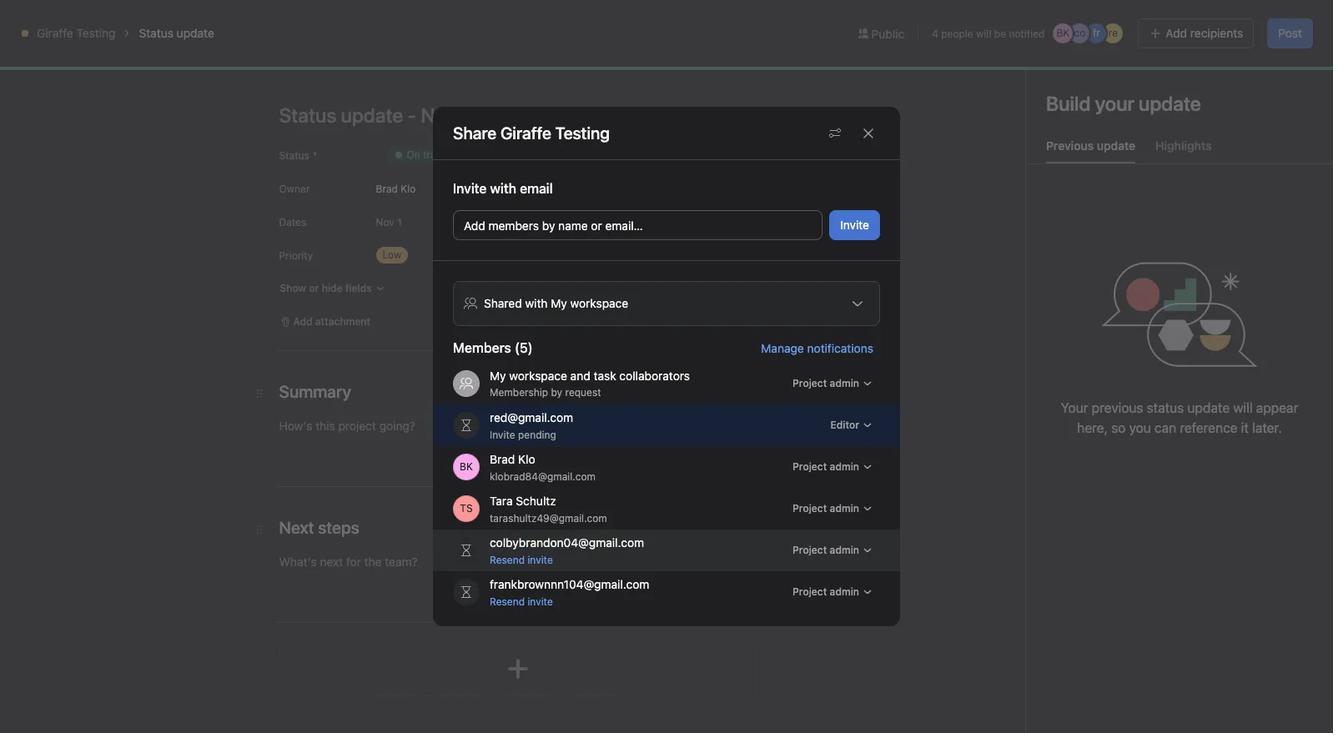 Task type: describe. For each thing, give the bounding box(es) containing it.
fr button
[[1068, 71, 1158, 94]]

email…
[[605, 219, 643, 233]]

project for colbybrandon04@gmail.com
[[793, 544, 827, 556]]

previous
[[1092, 400, 1143, 415]]

workflow
[[404, 104, 456, 118]]

admin for brad klo
[[830, 460, 859, 473]]

admin for my workspace and task collaborators
[[830, 377, 859, 390]]

workspace
[[509, 369, 567, 383]]

free trial 17 days left
[[1018, 8, 1071, 32]]

share
[[453, 123, 497, 142]]

collaborators
[[619, 369, 690, 383]]

add recipients button
[[1138, 18, 1254, 48]]

giraffe testing
[[37, 26, 116, 40]]

project permissions image
[[828, 126, 842, 140]]

your previous status update will appear here, so you can reference it later.
[[1061, 400, 1298, 435]]

timeline
[[241, 104, 288, 118]]

recipients
[[1190, 26, 1243, 40]]

shared with my workspace option group
[[453, 281, 880, 326]]

giraffe testing link
[[37, 26, 116, 40]]

co
[[1074, 27, 1086, 39]]

previous
[[1046, 138, 1094, 153]]

tab list containing previous update
[[1026, 137, 1333, 164]]

nov
[[376, 216, 394, 228]]

in inside button
[[1124, 13, 1133, 26]]

project admin for frankbrownnn104@gmail.com
[[793, 586, 859, 598]]

messages
[[583, 104, 639, 118]]

your
[[1061, 400, 1088, 415]]

notified
[[1009, 27, 1045, 40]]

you
[[1129, 420, 1151, 435]]

invite for frankbrownnn104@gmail.com
[[528, 595, 553, 608]]

project admin for my workspace and task collaborators
[[793, 377, 859, 390]]

project admin for tara schultz
[[793, 502, 859, 515]]

ts
[[460, 502, 473, 515]]

resend invite button for frankbrownnn104@gmail.com
[[490, 594, 553, 608]]

resend for colbybrandon04@gmail.com
[[490, 553, 525, 566]]

workflow link
[[391, 103, 456, 121]]

manage notifications button
[[761, 341, 880, 355]]

timeline link
[[228, 103, 288, 121]]

here,
[[1077, 420, 1108, 435]]

invite for colbybrandon04@gmail.com
[[528, 553, 553, 566]]

files
[[672, 104, 697, 118]]

fr inside button
[[1126, 76, 1134, 88]]

nov 1
[[376, 216, 402, 228]]

task
[[594, 369, 616, 383]]

klobrad84@gmail.com
[[490, 470, 596, 483]]

left
[[1056, 19, 1071, 32]]

Title of update text field
[[279, 97, 780, 133]]

notifications
[[807, 341, 873, 355]]

what's in my trial? button
[[1081, 8, 1183, 32]]

request
[[565, 386, 601, 399]]

later.
[[1252, 420, 1282, 435]]

*
[[313, 149, 317, 162]]

dashboard
[[489, 104, 550, 118]]

usersicon image
[[460, 377, 473, 390]]

post button
[[1267, 18, 1313, 48]]

calendar
[[321, 104, 371, 118]]

klo for brad klo klobrad84@gmail.com
[[518, 452, 535, 466]]

all
[[504, 274, 523, 293]]

shared
[[484, 296, 522, 310]]

remove section image
[[743, 526, 753, 536]]

days
[[1031, 19, 1053, 32]]

project for frankbrownnn104@gmail.com
[[793, 586, 827, 598]]

project
[[577, 297, 630, 316]]

tara
[[490, 493, 513, 508]]

add members by name or email…
[[464, 219, 643, 233]]

add for add recipients
[[1166, 26, 1187, 40]]

be
[[994, 27, 1006, 40]]

and
[[570, 369, 590, 383]]

trial?
[[1152, 13, 1175, 26]]

status *
[[279, 149, 317, 162]]

17
[[1018, 19, 1028, 32]]

giraffe
[[37, 26, 73, 40]]

re
[[1108, 27, 1118, 39]]

0 vertical spatial bk
[[1056, 27, 1070, 39]]

will inside the "all attachments to tasks & messages in this project will appear here."
[[633, 297, 658, 316]]

brad klo klobrad84@gmail.com
[[490, 452, 596, 483]]

all attachments to tasks & messages in this project will appear here.
[[504, 274, 829, 316]]

build your update
[[1046, 92, 1201, 115]]

your update
[[1095, 92, 1201, 115]]

appear here.
[[662, 297, 756, 316]]

frankbrownnn104@gmail.com resend invite
[[490, 577, 649, 608]]

admin for colbybrandon04@gmail.com
[[830, 544, 859, 556]]

people
[[941, 27, 973, 40]]

remove from starred image
[[219, 64, 233, 78]]

share giraffe testing dialog
[[433, 107, 900, 626]]

admin for frankbrownnn104@gmail.com
[[830, 586, 859, 598]]

highlights
[[1155, 138, 1212, 153]]

my workspace and task collaborators membership by request
[[490, 369, 690, 399]]

messages
[[704, 274, 780, 293]]

&
[[688, 274, 700, 293]]

invite button
[[829, 210, 880, 240]]

my workspace
[[551, 296, 628, 310]]

4 people will be notified
[[932, 27, 1045, 40]]

add recipients
[[1166, 26, 1243, 40]]

tara schultz tarashultz49@gmail.com
[[490, 493, 607, 524]]

add for add billing info
[[1200, 13, 1219, 26]]

status for status update
[[139, 26, 173, 40]]

schultz
[[516, 493, 556, 508]]

add billing info
[[1200, 13, 1270, 26]]



Task type: locate. For each thing, give the bounding box(es) containing it.
editor
[[830, 419, 859, 431]]

1 vertical spatial invite
[[840, 218, 869, 232]]

0 horizontal spatial will
[[633, 297, 658, 316]]

info
[[1253, 13, 1270, 26]]

0 vertical spatial update
[[177, 26, 214, 40]]

free
[[1029, 8, 1050, 20]]

project admin button for brad klo
[[785, 455, 880, 479]]

add inside share giraffe testing dialog
[[464, 219, 485, 233]]

2 project admin button from the top
[[785, 455, 880, 479]]

project admin button for my workspace and task collaborators
[[785, 372, 880, 395]]

will left the be
[[976, 27, 991, 40]]

invite down colbybrandon04@gmail.com
[[528, 553, 553, 566]]

2 horizontal spatial invite
[[840, 218, 869, 232]]

0 horizontal spatial in
[[784, 274, 797, 293]]

0 horizontal spatial invite
[[453, 181, 487, 196]]

so
[[1111, 420, 1126, 435]]

project admin button
[[785, 539, 880, 562]]

add for add members by name or email…
[[464, 219, 485, 233]]

3 project admin from the top
[[793, 502, 859, 515]]

brad up nov
[[376, 182, 398, 195]]

1 horizontal spatial bk
[[1056, 27, 1070, 39]]

4 project admin button from the top
[[785, 581, 880, 604]]

project admin button down project admin dropdown button
[[785, 581, 880, 604]]

post
[[1278, 26, 1302, 40]]

2 vertical spatial invite
[[490, 428, 515, 441]]

gantt
[[751, 104, 781, 118]]

invite down "red@gmail.com"
[[490, 428, 515, 441]]

2 project from the top
[[793, 460, 827, 473]]

status right testing on the top left
[[139, 26, 173, 40]]

0 vertical spatial resend
[[490, 553, 525, 566]]

with email
[[490, 181, 553, 196]]

dates
[[279, 216, 306, 229]]

project admin button for frankbrownnn104@gmail.com
[[785, 581, 880, 604]]

0 vertical spatial in
[[1124, 13, 1133, 26]]

project admin
[[793, 377, 859, 390], [793, 460, 859, 473], [793, 502, 859, 515], [793, 544, 859, 556], [793, 586, 859, 598]]

project admin button down editor
[[785, 455, 880, 479]]

bk up ts
[[460, 460, 473, 473]]

project inside project admin dropdown button
[[793, 544, 827, 556]]

by down workspace
[[551, 386, 562, 399]]

in
[[1124, 13, 1133, 26], [784, 274, 797, 293]]

invite inside "invite" button
[[840, 218, 869, 232]]

pending
[[518, 428, 556, 441]]

bk inside share giraffe testing dialog
[[460, 460, 473, 473]]

project for my workspace and task collaborators
[[793, 377, 827, 390]]

2 resend from the top
[[490, 595, 525, 608]]

resend inside "colbybrandon04@gmail.com resend invite"
[[490, 553, 525, 566]]

will down to
[[633, 297, 658, 316]]

to
[[626, 274, 641, 293]]

invite for invite
[[840, 218, 869, 232]]

manage notifications
[[761, 341, 873, 355]]

tab list
[[1026, 137, 1333, 164]]

frankbrownnn104@gmail.com
[[490, 577, 649, 591]]

1
[[397, 216, 402, 228]]

update inside your previous status update will appear here, so you can reference it later.
[[1187, 400, 1230, 415]]

messages link
[[570, 103, 639, 121]]

what's
[[1089, 13, 1122, 26]]

2 vertical spatial update
[[1187, 400, 1230, 415]]

appear
[[1256, 400, 1298, 415]]

will up it
[[1233, 400, 1253, 415]]

manage
[[761, 341, 804, 355]]

Section title text field
[[279, 380, 351, 404]]

1 vertical spatial invite
[[528, 595, 553, 608]]

resend invite button for colbybrandon04@gmail.com
[[490, 552, 553, 566]]

1 vertical spatial resend invite button
[[490, 594, 553, 608]]

can
[[1155, 420, 1176, 435]]

project for tara schultz
[[793, 502, 827, 515]]

status for status *
[[279, 149, 309, 162]]

1 horizontal spatial brad
[[490, 452, 515, 466]]

None text field
[[70, 56, 188, 86]]

1 resend invite button from the top
[[490, 552, 553, 566]]

0 vertical spatial invite
[[528, 553, 553, 566]]

name
[[558, 219, 588, 233]]

invite left with email
[[453, 181, 487, 196]]

invite down frankbrownnn104@gmail.com
[[528, 595, 553, 608]]

members
[[488, 219, 539, 233]]

update inside tab list
[[1097, 138, 1135, 153]]

5 project from the top
[[793, 586, 827, 598]]

1 admin from the top
[[830, 377, 859, 390]]

0 horizontal spatial fr
[[1093, 27, 1100, 39]]

gantt link
[[737, 103, 781, 121]]

1 horizontal spatial add
[[1166, 26, 1187, 40]]

project admin button down notifications
[[785, 372, 880, 395]]

this
[[801, 274, 829, 293]]

1 horizontal spatial fr
[[1126, 76, 1134, 88]]

red@gmail.com
[[490, 410, 573, 424]]

1 vertical spatial in
[[784, 274, 797, 293]]

2 vertical spatial will
[[1233, 400, 1253, 415]]

2 horizontal spatial add
[[1200, 13, 1219, 26]]

will
[[976, 27, 991, 40], [633, 297, 658, 316], [1233, 400, 1253, 415]]

project admin for colbybrandon04@gmail.com
[[793, 544, 859, 556]]

tasks
[[645, 274, 685, 293]]

1 vertical spatial bk
[[460, 460, 473, 473]]

0 vertical spatial fr
[[1093, 27, 1100, 39]]

add members by name or email… button
[[453, 210, 823, 240]]

fr down what's
[[1093, 27, 1100, 39]]

1 vertical spatial resend
[[490, 595, 525, 608]]

owner
[[279, 183, 310, 195]]

brad klo
[[376, 182, 416, 195]]

reference
[[1180, 420, 1238, 435]]

invite for invite with email
[[453, 181, 487, 196]]

update for previous update
[[1097, 138, 1135, 153]]

1 project admin from the top
[[793, 377, 859, 390]]

brad up tara
[[490, 452, 515, 466]]

priority
[[279, 249, 313, 262]]

2 resend invite button from the top
[[490, 594, 553, 608]]

0 horizontal spatial bk
[[460, 460, 473, 473]]

giraffe testing
[[500, 123, 610, 142]]

attachments
[[527, 274, 622, 293]]

1 horizontal spatial in
[[1124, 13, 1133, 26]]

resend for frankbrownnn104@gmail.com
[[490, 595, 525, 608]]

1 horizontal spatial update
[[1097, 138, 1135, 153]]

list box
[[470, 7, 870, 33]]

what's in my trial?
[[1089, 13, 1175, 26]]

klo up klobrad84@gmail.com
[[518, 452, 535, 466]]

1 horizontal spatial klo
[[518, 452, 535, 466]]

my
[[1135, 13, 1149, 26]]

tarashultz49@gmail.com
[[490, 512, 607, 524]]

in inside the "all attachments to tasks & messages in this project will appear here."
[[784, 274, 797, 293]]

4 project from the top
[[793, 544, 827, 556]]

project privacy dialog image
[[851, 297, 864, 310]]

4 admin from the top
[[830, 544, 859, 556]]

4
[[932, 27, 938, 40]]

by inside my workspace and task collaborators membership by request
[[551, 386, 562, 399]]

resend invite button
[[490, 552, 553, 566], [490, 594, 553, 608]]

1 vertical spatial status
[[279, 149, 309, 162]]

0 horizontal spatial add
[[464, 219, 485, 233]]

1 vertical spatial brad
[[490, 452, 515, 466]]

5 project admin from the top
[[793, 586, 859, 598]]

Section title text field
[[279, 516, 359, 540]]

brad
[[376, 182, 398, 195], [490, 452, 515, 466]]

0 horizontal spatial klo
[[401, 182, 416, 195]]

resend down frankbrownnn104@gmail.com
[[490, 595, 525, 608]]

invite up project privacy dialog icon
[[840, 218, 869, 232]]

klo up 1
[[401, 182, 416, 195]]

0 vertical spatial will
[[976, 27, 991, 40]]

1 horizontal spatial invite
[[490, 428, 515, 441]]

0 vertical spatial by
[[542, 219, 555, 233]]

3 project admin button from the top
[[785, 497, 880, 521]]

2 horizontal spatial will
[[1233, 400, 1253, 415]]

1 vertical spatial by
[[551, 386, 562, 399]]

1 project admin button from the top
[[785, 372, 880, 395]]

invite
[[453, 181, 487, 196], [840, 218, 869, 232], [490, 428, 515, 441]]

close this dialog image
[[862, 126, 875, 140]]

add billing info button
[[1193, 8, 1278, 32]]

klo inside brad klo klobrad84@gmail.com
[[518, 452, 535, 466]]

resend invite button down frankbrownnn104@gmail.com
[[490, 594, 553, 608]]

in left the this
[[784, 274, 797, 293]]

3 project from the top
[[793, 502, 827, 515]]

1 vertical spatial will
[[633, 297, 658, 316]]

members (5)
[[453, 340, 533, 355]]

resend inside frankbrownnn104@gmail.com resend invite
[[490, 595, 525, 608]]

0 vertical spatial status
[[139, 26, 173, 40]]

project admin for brad klo
[[793, 460, 859, 473]]

my
[[490, 369, 506, 383]]

trial
[[1053, 8, 1071, 20]]

resend invite button down colbybrandon04@gmail.com
[[490, 552, 553, 566]]

status left *
[[279, 149, 309, 162]]

add report section image
[[504, 656, 531, 682]]

status
[[1147, 400, 1184, 415]]

public
[[871, 26, 904, 40]]

membership
[[490, 386, 548, 399]]

fr up build your update
[[1126, 76, 1134, 88]]

build
[[1046, 92, 1091, 115]]

project admin inside dropdown button
[[793, 544, 859, 556]]

editor button
[[823, 414, 880, 437]]

2 admin from the top
[[830, 460, 859, 473]]

previous update
[[1046, 138, 1135, 153]]

0 horizontal spatial brad
[[376, 182, 398, 195]]

2 invite from the top
[[528, 595, 553, 608]]

klo
[[401, 182, 416, 195], [518, 452, 535, 466]]

bk left co
[[1056, 27, 1070, 39]]

project for brad klo
[[793, 460, 827, 473]]

4 project admin from the top
[[793, 544, 859, 556]]

ribbon image
[[30, 61, 50, 81]]

resend down tarashultz49@gmail.com
[[490, 553, 525, 566]]

1 horizontal spatial status
[[279, 149, 309, 162]]

or
[[591, 219, 602, 233]]

0 vertical spatial invite
[[453, 181, 487, 196]]

will inside your previous status update will appear here, so you can reference it later.
[[1233, 400, 1253, 415]]

colbybrandon04@gmail.com resend invite
[[490, 535, 644, 566]]

1 resend from the top
[[490, 553, 525, 566]]

0 horizontal spatial status
[[139, 26, 173, 40]]

1 vertical spatial fr
[[1126, 76, 1134, 88]]

brad for brad klo
[[376, 182, 398, 195]]

update for status update
[[177, 26, 214, 40]]

0 horizontal spatial update
[[177, 26, 214, 40]]

invite inside frankbrownnn104@gmail.com resend invite
[[528, 595, 553, 608]]

1 vertical spatial update
[[1097, 138, 1135, 153]]

2 project admin from the top
[[793, 460, 859, 473]]

invite
[[528, 553, 553, 566], [528, 595, 553, 608]]

admin for tara schultz
[[830, 502, 859, 515]]

1 vertical spatial klo
[[518, 452, 535, 466]]

project admin button for tara schultz
[[785, 497, 880, 521]]

calendar link
[[308, 103, 371, 121]]

invite inside "colbybrandon04@gmail.com resend invite"
[[528, 553, 553, 566]]

1 horizontal spatial will
[[976, 27, 991, 40]]

bk
[[1056, 27, 1070, 39], [460, 460, 473, 473]]

0 vertical spatial resend invite button
[[490, 552, 553, 566]]

1 invite from the top
[[528, 553, 553, 566]]

brad for brad klo klobrad84@gmail.com
[[490, 452, 515, 466]]

project admin button up project admin dropdown button
[[785, 497, 880, 521]]

colbybrandon04@gmail.com
[[490, 535, 644, 549]]

files link
[[659, 103, 697, 121]]

admin inside dropdown button
[[830, 544, 859, 556]]

status
[[139, 26, 173, 40], [279, 149, 309, 162]]

1 project from the top
[[793, 377, 827, 390]]

0 vertical spatial klo
[[401, 182, 416, 195]]

status update
[[139, 26, 214, 40]]

project
[[793, 377, 827, 390], [793, 460, 827, 473], [793, 502, 827, 515], [793, 544, 827, 556], [793, 586, 827, 598]]

brad inside brad klo klobrad84@gmail.com
[[490, 452, 515, 466]]

klo for brad klo
[[401, 182, 416, 195]]

invite inside red@gmail.com invite pending
[[490, 428, 515, 441]]

in left my
[[1124, 13, 1133, 26]]

0 vertical spatial brad
[[376, 182, 398, 195]]

3 admin from the top
[[830, 502, 859, 515]]

2 horizontal spatial update
[[1187, 400, 1230, 415]]

by left name
[[542, 219, 555, 233]]

5 admin from the top
[[830, 586, 859, 598]]

by inside button
[[542, 219, 555, 233]]



Task type: vqa. For each thing, say whether or not it's contained in the screenshot.
Wink wink cell
no



